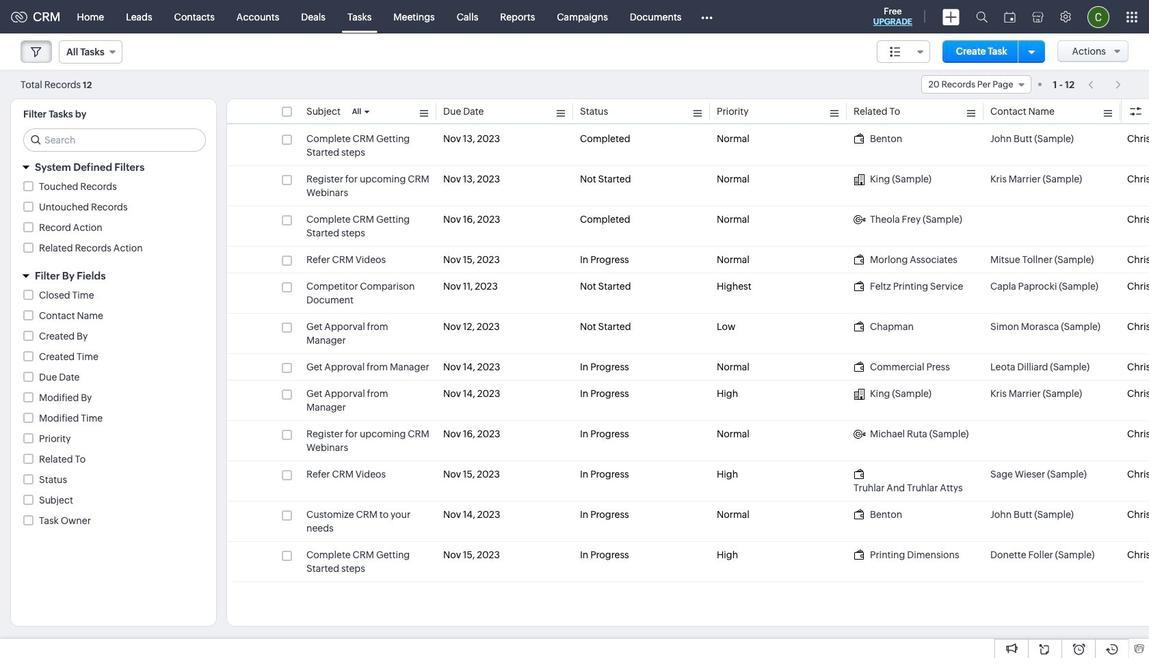 Task type: locate. For each thing, give the bounding box(es) containing it.
search image
[[976, 11, 988, 23]]

Search text field
[[24, 129, 205, 151]]

None field
[[59, 40, 122, 64], [877, 40, 930, 63], [921, 75, 1031, 94], [59, 40, 122, 64], [921, 75, 1031, 94]]

navigation
[[1082, 75, 1129, 94]]

create menu element
[[935, 0, 968, 33]]

logo image
[[11, 11, 27, 22]]

size image
[[890, 46, 901, 58]]

row group
[[227, 126, 1149, 583]]

profile image
[[1088, 6, 1110, 28]]

calendar image
[[1004, 11, 1016, 22]]

search element
[[968, 0, 996, 34]]

Other Modules field
[[693, 6, 722, 28]]



Task type: describe. For each thing, give the bounding box(es) containing it.
profile element
[[1080, 0, 1118, 33]]

none field 'size'
[[877, 40, 930, 63]]

create menu image
[[943, 9, 960, 25]]



